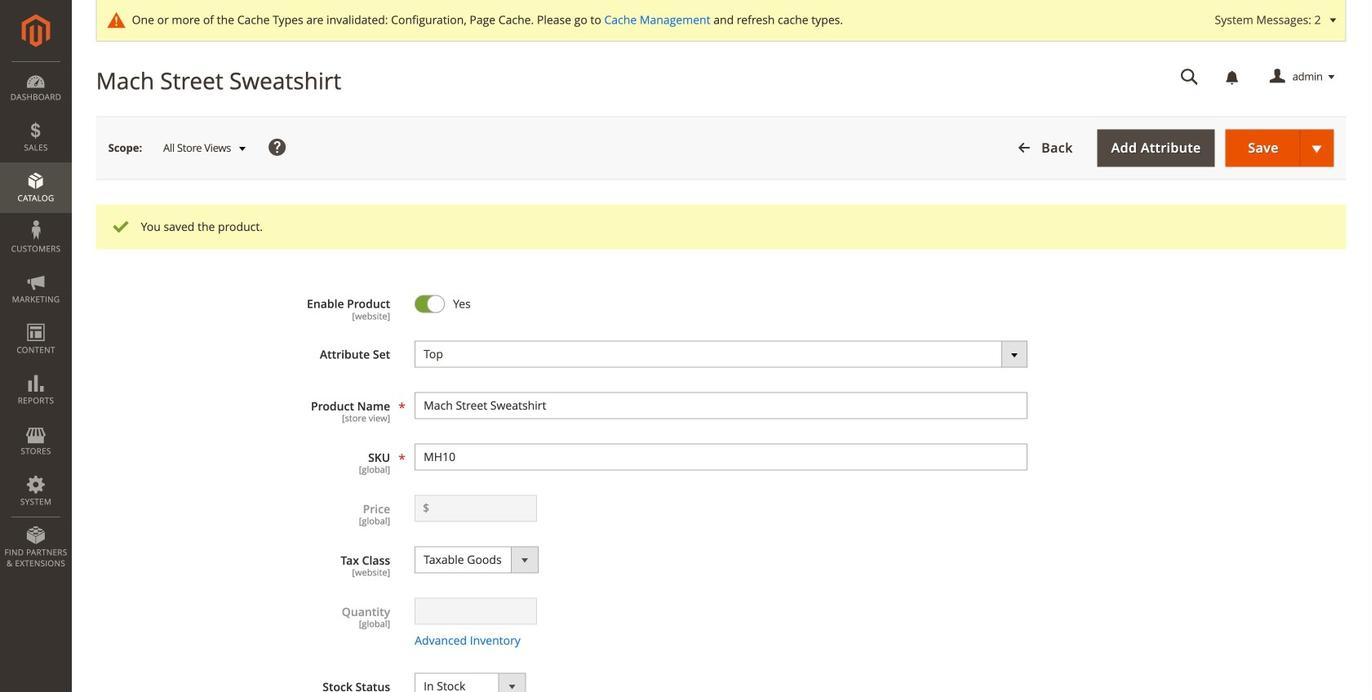 Task type: locate. For each thing, give the bounding box(es) containing it.
None text field
[[415, 598, 537, 625]]

None text field
[[1170, 63, 1211, 91], [415, 392, 1028, 419], [415, 444, 1028, 471], [431, 496, 537, 521], [1170, 63, 1211, 91], [415, 392, 1028, 419], [415, 444, 1028, 471], [431, 496, 537, 521]]

menu bar
[[0, 61, 72, 578]]

magento admin panel image
[[22, 14, 50, 47]]



